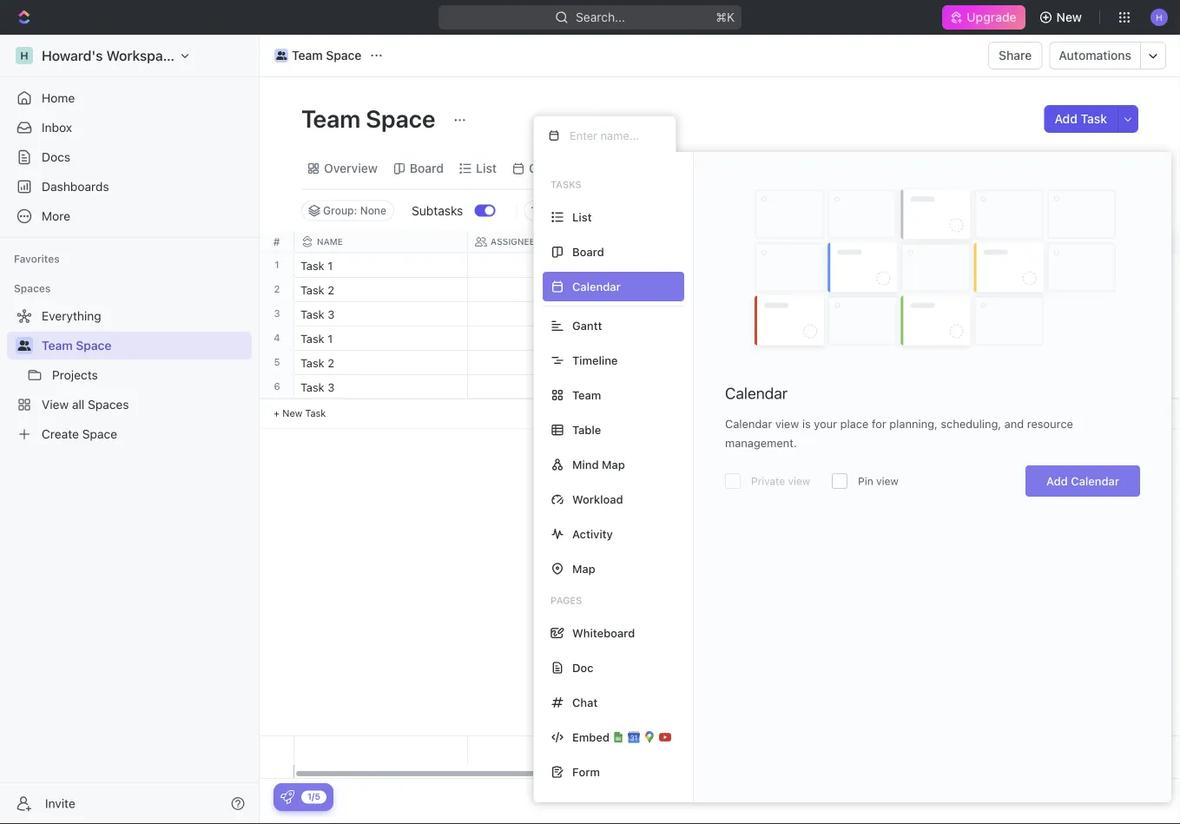 Task type: describe. For each thing, give the bounding box(es) containing it.
list link
[[473, 156, 497, 181]]

activity
[[573, 528, 613, 541]]

doc
[[573, 662, 594, 675]]

timeline
[[573, 354, 618, 367]]

view right private
[[789, 475, 811, 487]]

pin view
[[859, 475, 899, 487]]

1 horizontal spatial space
[[326, 48, 362, 63]]

set priority image for 3
[[987, 303, 1013, 329]]

press space to select this row. row containing ‎task 2
[[295, 278, 1163, 305]]

assignees
[[690, 205, 741, 217]]

add calendar
[[1047, 475, 1120, 488]]

add task button
[[1045, 105, 1118, 133]]

do for ‎task 2
[[669, 285, 683, 296]]

automations
[[1060, 48, 1132, 63]]

add for add calendar
[[1047, 475, 1069, 488]]

calendar inside the calendar view is your place for planning, scheduling, and resource management.
[[726, 418, 773, 431]]

whiteboard
[[573, 627, 635, 640]]

planning,
[[890, 418, 938, 431]]

mind map
[[573, 458, 625, 471]]

in progress
[[653, 334, 718, 345]]

share button
[[989, 42, 1043, 70]]

to do for ‎task 2
[[653, 285, 683, 296]]

search
[[905, 161, 946, 176]]

3 inside 1 2 3 4 5 6
[[274, 308, 280, 319]]

dashboards link
[[7, 173, 252, 201]]

private view
[[752, 475, 811, 487]]

‎task for ‎task 2
[[301, 283, 325, 296]]

automations button
[[1051, 43, 1141, 69]]

pin
[[859, 475, 874, 487]]

dashboards
[[42, 179, 109, 194]]

press space to select this row. row containing ‎task 1
[[295, 253, 1163, 280]]

subtasks
[[412, 203, 463, 218]]

home
[[42, 91, 75, 105]]

subtasks button
[[405, 197, 475, 225]]

row group containing ‎task 1
[[295, 253, 1163, 430]]

1 task 3 from the top
[[301, 308, 335, 321]]

upgrade link
[[943, 5, 1026, 30]]

customize button
[[1010, 156, 1099, 181]]

home link
[[7, 84, 252, 112]]

6
[[274, 381, 280, 392]]

press space to select this row. row containing 1
[[260, 253, 295, 278]]

view button
[[730, 156, 786, 181]]

view for calendar
[[776, 418, 800, 431]]

1 for ‎task 1
[[328, 259, 333, 272]]

new for new
[[1057, 10, 1083, 24]]

press space to select this row. row containing 6
[[260, 375, 295, 399]]

new task
[[283, 408, 326, 419]]

to for ‎task 1
[[653, 261, 666, 272]]

new for new task
[[283, 408, 303, 419]]

press space to select this row. row containing 2
[[260, 278, 295, 302]]

view
[[752, 161, 780, 176]]

2 for task
[[328, 356, 335, 369]]

4
[[274, 332, 280, 344]]

place
[[841, 418, 869, 431]]

team space link inside tree
[[42, 332, 249, 360]]

1 vertical spatial table
[[573, 424, 602, 437]]

onboarding checklist button element
[[281, 791, 295, 805]]

show closed
[[774, 205, 838, 217]]

add task
[[1055, 112, 1108, 126]]

1 2 3 4 5 6
[[274, 259, 280, 392]]

0 vertical spatial team space link
[[270, 45, 366, 66]]

mind
[[573, 458, 599, 471]]

inbox link
[[7, 114, 252, 142]]

2 task 3 from the top
[[301, 381, 335, 394]]

in
[[653, 334, 663, 345]]

customize
[[1033, 161, 1094, 176]]

list inside "link"
[[476, 161, 497, 176]]

calendar link
[[526, 156, 581, 181]]

space inside team space tree
[[76, 338, 112, 353]]

team inside tree
[[42, 338, 73, 353]]

‎task 2
[[301, 283, 335, 296]]

hide
[[975, 161, 1002, 176]]

private
[[752, 475, 786, 487]]

press space to select this row. row containing 4
[[260, 326, 295, 351]]

#
[[273, 236, 280, 248]]

resource
[[1028, 418, 1074, 431]]

in progress cell
[[642, 326, 816, 350]]

⌘k
[[716, 10, 735, 24]]

docs
[[42, 150, 70, 164]]

2 for ‎task
[[328, 283, 335, 296]]

3 down '‎task 2'
[[328, 308, 335, 321]]

spaces
[[14, 282, 51, 295]]

new button
[[1033, 3, 1093, 31]]

1 horizontal spatial board
[[573, 245, 605, 259]]

2 horizontal spatial space
[[366, 104, 436, 133]]

form
[[573, 766, 600, 779]]

team space inside tree
[[42, 338, 112, 353]]

do for ‎task 1
[[669, 261, 683, 272]]

‎task 1
[[301, 259, 333, 272]]

view for private view
[[877, 475, 899, 487]]

show closed button
[[752, 200, 846, 221]]

table link
[[674, 156, 708, 181]]

to do for ‎task 1
[[653, 261, 683, 272]]

press space to select this row. row containing 3
[[260, 302, 295, 326]]

tasks
[[551, 179, 582, 190]]

overview
[[324, 161, 378, 176]]

1/5
[[308, 792, 321, 802]]

1 horizontal spatial table
[[677, 161, 708, 176]]

hide button
[[954, 156, 1007, 181]]

0 vertical spatial team space
[[292, 48, 362, 63]]



Task type: locate. For each thing, give the bounding box(es) containing it.
1 horizontal spatial team space link
[[270, 45, 366, 66]]

add
[[1055, 112, 1078, 126], [1047, 475, 1069, 488]]

0 vertical spatial to
[[653, 261, 666, 272]]

is
[[803, 418, 811, 431]]

3
[[328, 308, 335, 321], [274, 308, 280, 319], [328, 381, 335, 394]]

row group containing 1 2 3 4 5 6
[[260, 253, 295, 430]]

2 down task 1
[[328, 356, 335, 369]]

onboarding checklist button image
[[281, 791, 295, 805]]

management.
[[726, 437, 797, 450]]

1 up the task 2
[[328, 332, 333, 345]]

1 vertical spatial do
[[669, 285, 683, 296]]

0 vertical spatial task 3
[[301, 308, 335, 321]]

sidebar navigation
[[0, 35, 260, 825]]

docs link
[[7, 143, 252, 171]]

1 horizontal spatial new
[[1057, 10, 1083, 24]]

1 vertical spatial list
[[573, 211, 592, 224]]

0 vertical spatial space
[[326, 48, 362, 63]]

row group
[[260, 253, 295, 430], [295, 253, 1163, 430], [1137, 253, 1180, 430], [1137, 737, 1180, 766]]

3 down the task 2
[[328, 381, 335, 394]]

table
[[677, 161, 708, 176], [573, 424, 602, 437]]

press space to select this row. row
[[260, 253, 295, 278], [295, 253, 1163, 280], [260, 278, 295, 302], [295, 278, 1163, 305], [260, 302, 295, 326], [295, 302, 1163, 329], [260, 326, 295, 351], [295, 326, 1163, 353], [260, 351, 295, 375], [295, 351, 1163, 375], [260, 375, 295, 399], [295, 375, 1163, 399], [295, 737, 1163, 766]]

2 set priority image from the top
[[987, 327, 1013, 353]]

set priority image for 1
[[987, 327, 1013, 353]]

view inside the calendar view is your place for planning, scheduling, and resource management.
[[776, 418, 800, 431]]

do
[[669, 261, 683, 272], [669, 285, 683, 296]]

workload
[[573, 493, 624, 506]]

user group image
[[276, 51, 287, 60], [18, 341, 31, 351]]

do down assignees button
[[669, 261, 683, 272]]

1 vertical spatial new
[[283, 408, 303, 419]]

set priority image
[[987, 303, 1013, 329], [987, 327, 1013, 353]]

calendar view is your place for planning, scheduling, and resource management.
[[726, 418, 1074, 450]]

set priority element for ‎task 1
[[987, 254, 1013, 280]]

add inside add task button
[[1055, 112, 1078, 126]]

new up 'automations'
[[1057, 10, 1083, 24]]

invite
[[45, 797, 75, 811]]

calendar inside calendar link
[[529, 161, 581, 176]]

team space
[[292, 48, 362, 63], [302, 104, 441, 133], [42, 338, 112, 353]]

board down tasks
[[573, 245, 605, 259]]

set priority image for 2
[[987, 278, 1013, 305]]

share
[[999, 48, 1033, 63]]

row
[[295, 232, 1163, 253]]

0 vertical spatial board
[[410, 161, 444, 176]]

1 ‎task from the top
[[301, 259, 325, 272]]

2 for 1
[[274, 284, 280, 295]]

0 vertical spatial do
[[669, 261, 683, 272]]

0 horizontal spatial space
[[76, 338, 112, 353]]

2 left '‎task 2'
[[274, 284, 280, 295]]

to do cell for ‎task 1
[[642, 253, 816, 277]]

table up mind at bottom
[[573, 424, 602, 437]]

Search tasks... text field
[[964, 198, 1138, 224]]

embed
[[573, 731, 610, 744]]

board link
[[407, 156, 444, 181]]

1 vertical spatial team space link
[[42, 332, 249, 360]]

new inside button
[[1057, 10, 1083, 24]]

set priority element
[[987, 254, 1013, 280], [987, 278, 1013, 305], [987, 303, 1013, 329], [987, 327, 1013, 353]]

1 do from the top
[[669, 261, 683, 272]]

favorites button
[[7, 249, 67, 269]]

task 3 down the task 2
[[301, 381, 335, 394]]

2 to do cell from the top
[[642, 278, 816, 301]]

2 vertical spatial space
[[76, 338, 112, 353]]

1 horizontal spatial list
[[573, 211, 592, 224]]

2 to do from the top
[[653, 285, 683, 296]]

to
[[653, 261, 666, 272], [653, 285, 666, 296]]

task 2
[[301, 356, 335, 369]]

press space to select this row. row containing task 2
[[295, 351, 1163, 375]]

0 vertical spatial list
[[476, 161, 497, 176]]

1 for task 1
[[328, 332, 333, 345]]

chat
[[573, 696, 598, 709]]

map right mind at bottom
[[602, 458, 625, 471]]

0 vertical spatial table
[[677, 161, 708, 176]]

and
[[1005, 418, 1025, 431]]

‎task
[[301, 259, 325, 272], [301, 283, 325, 296]]

new down the task 2
[[283, 408, 303, 419]]

to do cell for ‎task 2
[[642, 278, 816, 301]]

0 horizontal spatial table
[[573, 424, 602, 437]]

closed
[[805, 205, 838, 217]]

task inside button
[[1081, 112, 1108, 126]]

1 set priority image from the top
[[987, 254, 1013, 280]]

0 horizontal spatial new
[[283, 408, 303, 419]]

scheduling,
[[941, 418, 1002, 431]]

show
[[774, 205, 802, 217]]

grid containing ‎task 1
[[260, 232, 1181, 779]]

board inside the board 'link'
[[410, 161, 444, 176]]

team space link
[[270, 45, 366, 66], [42, 332, 249, 360]]

2 set priority element from the top
[[987, 278, 1013, 305]]

set priority image for 1
[[987, 254, 1013, 280]]

list
[[476, 161, 497, 176], [573, 211, 592, 224]]

4 set priority element from the top
[[987, 327, 1013, 353]]

add down resource
[[1047, 475, 1069, 488]]

1 vertical spatial add
[[1047, 475, 1069, 488]]

for
[[872, 418, 887, 431]]

2 vertical spatial team space
[[42, 338, 112, 353]]

0 vertical spatial map
[[602, 458, 625, 471]]

2 set priority image from the top
[[987, 278, 1013, 305]]

2
[[328, 283, 335, 296], [274, 284, 280, 295], [328, 356, 335, 369]]

gantt
[[573, 319, 603, 332]]

upgrade
[[967, 10, 1017, 24]]

progress
[[665, 334, 718, 345]]

calendar
[[529, 161, 581, 176], [726, 384, 788, 403], [726, 418, 773, 431], [1072, 475, 1120, 488]]

1 vertical spatial to do cell
[[642, 278, 816, 301]]

table up assignees button
[[677, 161, 708, 176]]

1 horizontal spatial map
[[602, 458, 625, 471]]

1 to from the top
[[653, 261, 666, 272]]

grid
[[260, 232, 1181, 779]]

task
[[1081, 112, 1108, 126], [301, 308, 325, 321], [301, 332, 325, 345], [301, 356, 325, 369], [301, 381, 325, 394], [305, 408, 326, 419]]

2 do from the top
[[669, 285, 683, 296]]

task 3 down '‎task 2'
[[301, 308, 335, 321]]

1 set priority image from the top
[[987, 303, 1013, 329]]

add up customize
[[1055, 112, 1078, 126]]

to do down assignees button
[[653, 261, 683, 272]]

‎task down ‎task 1
[[301, 283, 325, 296]]

1 down #
[[275, 259, 280, 271]]

list right the board 'link'
[[476, 161, 497, 176]]

0 vertical spatial user group image
[[276, 51, 287, 60]]

2 to from the top
[[653, 285, 666, 296]]

task 1
[[301, 332, 333, 345]]

pages
[[551, 595, 582, 607]]

to do cell down assignees
[[642, 253, 816, 277]]

1 vertical spatial team space
[[302, 104, 441, 133]]

2 down ‎task 1
[[328, 283, 335, 296]]

2 inside 1 2 3 4 5 6
[[274, 284, 280, 295]]

task 3
[[301, 308, 335, 321], [301, 381, 335, 394]]

to do cell up in progress cell
[[642, 278, 816, 301]]

5
[[274, 357, 280, 368]]

0 horizontal spatial list
[[476, 161, 497, 176]]

set priority element for ‎task 2
[[987, 278, 1013, 305]]

set priority element for task 3
[[987, 303, 1013, 329]]

to do cell
[[642, 253, 816, 277], [642, 278, 816, 301]]

1 vertical spatial user group image
[[18, 341, 31, 351]]

1 to do cell from the top
[[642, 253, 816, 277]]

press space to select this row. row containing 5
[[260, 351, 295, 375]]

space
[[326, 48, 362, 63], [366, 104, 436, 133], [76, 338, 112, 353]]

1 horizontal spatial user group image
[[276, 51, 287, 60]]

0 vertical spatial new
[[1057, 10, 1083, 24]]

press space to select this row. row containing task 1
[[295, 326, 1163, 353]]

add for add task
[[1055, 112, 1078, 126]]

1 up '‎task 2'
[[328, 259, 333, 272]]

1 vertical spatial to
[[653, 285, 666, 296]]

0 horizontal spatial map
[[573, 563, 596, 576]]

set priority image inside press space to select this row. row
[[987, 327, 1013, 353]]

to for ‎task 2
[[653, 285, 666, 296]]

new
[[1057, 10, 1083, 24], [283, 408, 303, 419]]

to do up in
[[653, 285, 683, 296]]

1 vertical spatial board
[[573, 245, 605, 259]]

1 vertical spatial space
[[366, 104, 436, 133]]

do up in progress
[[669, 285, 683, 296]]

3 set priority element from the top
[[987, 303, 1013, 329]]

Enter name... field
[[568, 128, 662, 143]]

1 set priority element from the top
[[987, 254, 1013, 280]]

set priority element for task 1
[[987, 327, 1013, 353]]

set priority image
[[987, 254, 1013, 280], [987, 278, 1013, 305]]

1 to do from the top
[[653, 261, 683, 272]]

team space tree
[[7, 302, 252, 448]]

view
[[776, 418, 800, 431], [789, 475, 811, 487], [877, 475, 899, 487]]

inbox
[[42, 120, 72, 135]]

board
[[410, 161, 444, 176], [573, 245, 605, 259]]

0 vertical spatial add
[[1055, 112, 1078, 126]]

assignees button
[[668, 200, 749, 221]]

view right pin
[[877, 475, 899, 487]]

1 vertical spatial ‎task
[[301, 283, 325, 296]]

view button
[[730, 148, 786, 189]]

0 horizontal spatial team space link
[[42, 332, 249, 360]]

‎task up '‎task 2'
[[301, 259, 325, 272]]

1 vertical spatial task 3
[[301, 381, 335, 394]]

team
[[292, 48, 323, 63], [302, 104, 361, 133], [42, 338, 73, 353], [573, 389, 602, 402]]

1 vertical spatial map
[[573, 563, 596, 576]]

2 ‎task from the top
[[301, 283, 325, 296]]

1 inside 1 2 3 4 5 6
[[275, 259, 280, 271]]

0 horizontal spatial user group image
[[18, 341, 31, 351]]

0 vertical spatial to do cell
[[642, 253, 816, 277]]

list down tasks
[[573, 211, 592, 224]]

0 vertical spatial ‎task
[[301, 259, 325, 272]]

user group image inside team space tree
[[18, 341, 31, 351]]

to do
[[653, 261, 683, 272], [653, 285, 683, 296]]

view left is
[[776, 418, 800, 431]]

overview link
[[321, 156, 378, 181]]

0 horizontal spatial board
[[410, 161, 444, 176]]

board up the subtasks
[[410, 161, 444, 176]]

1 vertical spatial to do
[[653, 285, 683, 296]]

your
[[814, 418, 838, 431]]

user group image inside team space link
[[276, 51, 287, 60]]

0 vertical spatial to do
[[653, 261, 683, 272]]

cell
[[468, 253, 642, 277], [816, 253, 990, 277], [468, 278, 642, 301], [816, 278, 990, 301], [468, 302, 642, 325], [642, 302, 816, 325], [816, 302, 990, 325], [468, 326, 642, 350], [816, 326, 990, 350], [468, 351, 642, 374], [642, 351, 816, 374], [816, 351, 990, 374], [990, 351, 1163, 374], [468, 375, 642, 398], [642, 375, 816, 398], [816, 375, 990, 398], [990, 375, 1163, 398], [816, 737, 990, 766], [990, 737, 1163, 766]]

search...
[[576, 10, 626, 24]]

3 up 4
[[274, 308, 280, 319]]

map down activity at the bottom of page
[[573, 563, 596, 576]]

favorites
[[14, 253, 60, 265]]

search button
[[883, 156, 951, 181]]

‎task for ‎task 1
[[301, 259, 325, 272]]



Task type: vqa. For each thing, say whether or not it's contained in the screenshot.
Team Space in the tree
yes



